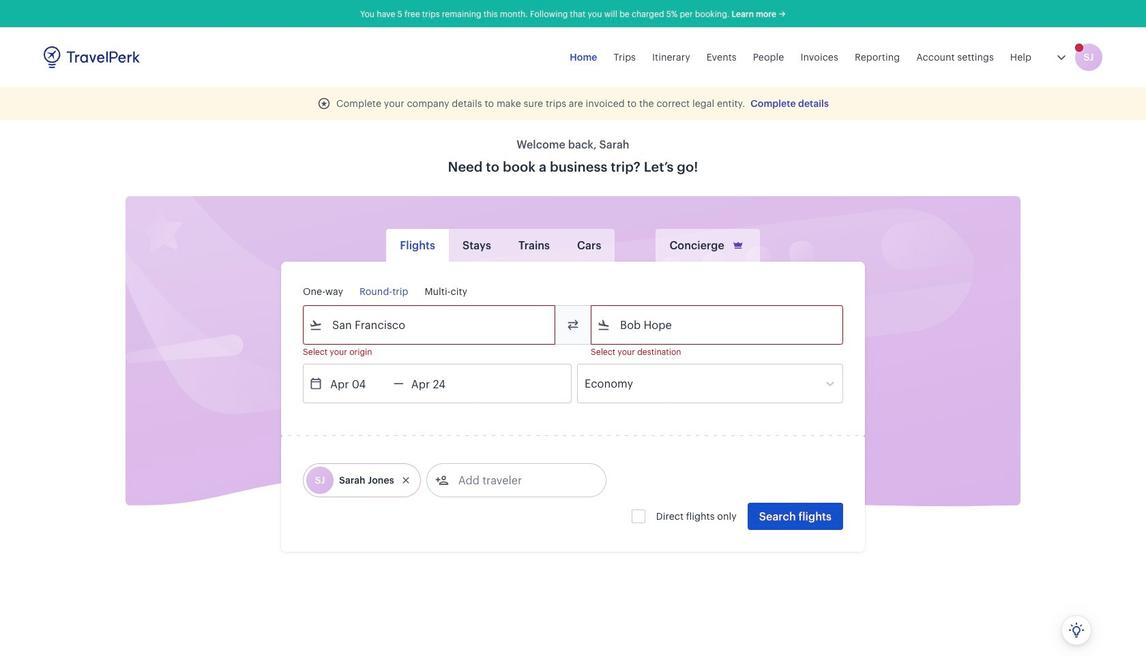 Task type: locate. For each thing, give the bounding box(es) containing it.
To search field
[[611, 314, 825, 336]]

Return text field
[[404, 365, 475, 403]]

Depart text field
[[323, 365, 394, 403]]



Task type: vqa. For each thing, say whether or not it's contained in the screenshot.
Add first traveler Search Box
no



Task type: describe. For each thing, give the bounding box(es) containing it.
From search field
[[323, 314, 537, 336]]

Add traveler search field
[[449, 470, 591, 492]]



